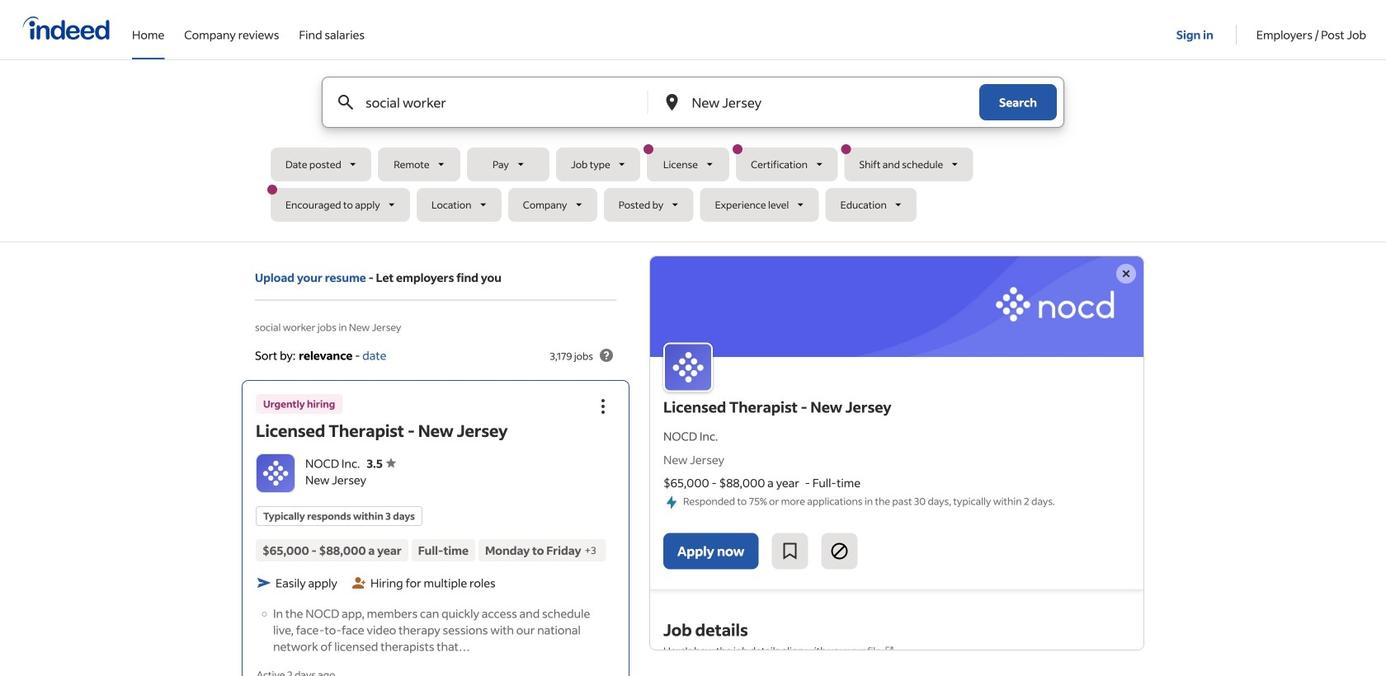 Task type: describe. For each thing, give the bounding box(es) containing it.
company logo image
[[257, 455, 295, 493]]

job preferences (opens in a new window) image
[[885, 647, 895, 656]]

3.5 out of five stars rating image
[[367, 456, 396, 471]]

Edit location text field
[[689, 78, 947, 127]]



Task type: locate. For each thing, give the bounding box(es) containing it.
save this job image
[[781, 542, 800, 562]]

not interested image
[[830, 542, 850, 562]]

None search field
[[267, 77, 1116, 229]]

job actions for licensed therapist - new jersey is collapsed image
[[594, 397, 613, 417]]

close job details image
[[1117, 264, 1137, 284]]

nocd inc. logo image
[[651, 257, 1144, 358], [664, 343, 713, 392]]

help icon image
[[597, 346, 617, 366]]

search: Job title, keywords, or company text field
[[362, 78, 620, 127]]



Task type: vqa. For each thing, say whether or not it's contained in the screenshot.
right See jobs
no



